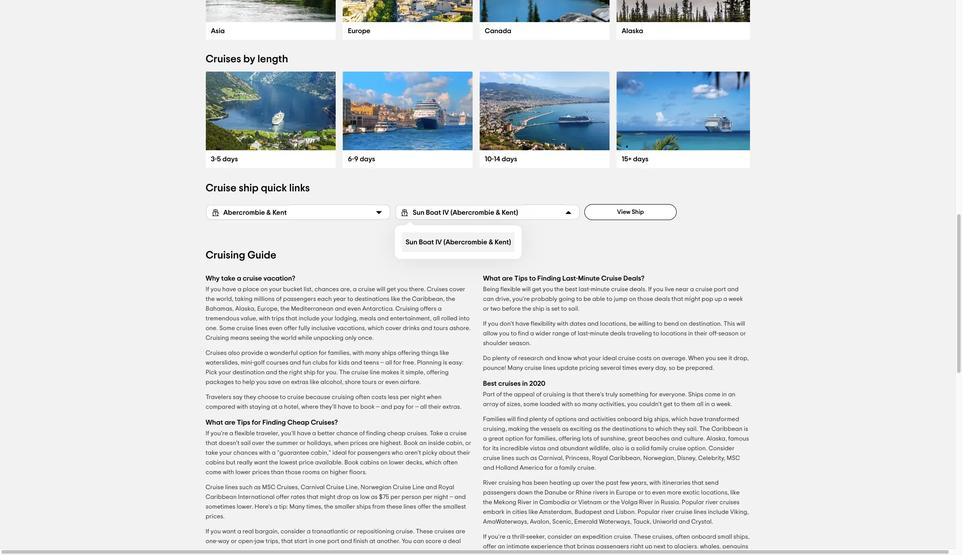 Task type: vqa. For each thing, say whether or not it's contained in the screenshot.
Port inside 'If you want a real bargain, consider a transatlantic or repositioning cruise. These cruises are one-way or open-jaw trips, that start in one port and finish at another. You can score a deal sailing from Florida to Europe, for example, or even from New York to Florida. Just be awar'
yes



Task type: describe. For each thing, give the bounding box(es) containing it.
canada link
[[485, 27, 512, 34]]

to right set
[[562, 306, 567, 312]]

also inside cruises also provide a wonderful option for families, with many ships offering things like waterslides, mini-golf courses and fun clubs for kids and teens -- all for free. planning is easy: pick your destination and the right ship for you. the cruise line makes it simple, offering packages to help you save on extras like alcohol, shore tours or even airfare.
[[228, 350, 240, 356]]

even down trips
[[269, 325, 283, 332]]

such inside the 'cruise lines such as msc cruises, carnival cruise line, norwegian cruise line and royal caribbean international offer rates that might drop as low as $75 per person per night -- and sometimes lower. here's a tip: many times, the smaller ships from these lines offer the smallest prices.'
[[240, 484, 253, 491]]

trips
[[272, 316, 285, 322]]

1 vertical spatial prices
[[252, 469, 270, 476]]

or up finish
[[350, 529, 356, 535]]

but
[[226, 460, 236, 466]]

deals.
[[630, 286, 647, 293]]

has
[[522, 480, 533, 486]]

with down but
[[223, 469, 234, 476]]

ships inside if you're a thrill-seeker, consider an expedition cruise. these cruises, often onboard small ships, offer an intimate experience that brings passengers right up next to glaciers, whales, penguins and iguanas. ships visit tiny spots all over the world, including antarctica, alaska, austral
[[522, 553, 537, 555]]

like right things
[[440, 350, 449, 356]]

offer inside if you have a place on your bucket list, chances are, a cruise will get you there. cruises cover the world, taking millions of passengers each year to destinations like the caribbean, the bahamas, alaska, europe, the mediterranean and even antarctica. cruising offers a tremendous value, with trips that include your lodging, meals and entertainment, all rolled into one. some cruise lines even offer fully inclusive vacations, which cover drinks and tours ashore. cruising means seeing the world while unpacking only once.
[[284, 325, 297, 332]]

a inside cruises also provide a wonderful option for families, with many ships offering things like waterslides, mini-golf courses and fun clubs for kids and teens -- all for free. planning is easy: pick your destination and the right ship for you. the cruise line makes it simple, offering packages to help you save on extras like alcohol, shore tours or even airfare.
[[265, 350, 269, 356]]

before
[[502, 306, 521, 312]]

you up probably
[[543, 286, 553, 293]]

princess,
[[566, 455, 591, 461]]

and down year
[[335, 306, 346, 312]]

the left smallest
[[433, 504, 442, 510]]

unpacking
[[314, 335, 344, 341]]

with inside travelers say they choose to cruise because cruising often costs less per night when compared with staying at a hotel, where they'll have to book -- and pay for -- all their extras.
[[237, 404, 248, 410]]

3-5 days link
[[211, 156, 238, 163]]

up inside if you're a thrill-seeker, consider an expedition cruise. these cruises, often onboard small ships, offer an intimate experience that brings passengers right up next to glaciers, whales, penguins and iguanas. ships visit tiny spots all over the world, including antarctica, alaska, austral
[[645, 544, 653, 550]]

including
[[630, 553, 656, 555]]

tiny
[[550, 553, 561, 555]]

what for what are tips to finding last-minute cruise deals?
[[483, 275, 501, 282]]

0 horizontal spatial book
[[345, 460, 359, 466]]

two
[[491, 306, 501, 312]]

an up iguanas.
[[498, 544, 506, 550]]

a inside part of the appeal of cruising is that there's truly something for everyone. ships come in an array of sizes, some loaded with so many activities, you couldn't get to them all in a week.
[[712, 401, 716, 408]]

for up you. at the bottom of page
[[329, 360, 337, 366]]

1 horizontal spatial cover
[[450, 286, 466, 293]]

for left its
[[483, 446, 491, 452]]

packages
[[206, 379, 234, 385]]

the up than
[[269, 460, 278, 466]]

of inside if you don't have flexibility with dates and locations, be willing to bend on destination. this will allow you to find a wider range of last-minute deals traveling to locations in their off-season or shoulder season.
[[571, 331, 577, 337]]

cruise up place
[[243, 275, 262, 282]]

real
[[243, 529, 254, 535]]

1 great from the left
[[489, 436, 504, 442]]

"guarantee
[[277, 450, 310, 456]]

the up rolled
[[446, 296, 456, 302]]

viking,
[[731, 509, 749, 515]]

florida.
[[399, 548, 420, 554]]

courses
[[266, 360, 289, 366]]

quick
[[261, 183, 287, 194]]

0 vertical spatial cruises
[[499, 380, 521, 387]]

cruise. inside families will find plenty of options and activities onboard big ships, which have transformed cruising, making the vessels as exciting as the destinations to which they sail. the caribbean is a great option for families, offering lots of sunshine, great beaches and culture. alaska, famous for its incredible vistas and abundant wildlife, also is a solid family cruise option. consider cruise lines such as carnival, princess, royal caribbean, norwegian, disney, celebrity, msc and holland america for a family cruise.
[[578, 465, 596, 471]]

the inside cruises also provide a wonderful option for families, with many ships offering things like waterslides, mini-golf courses and fun clubs for kids and teens -- all for free. planning is easy: pick your destination and the right ship for you. the cruise line makes it simple, offering packages to help you save on extras like alcohol, shore tours or even airfare.
[[339, 370, 350, 376]]

a inside if you're a thrill-seeker, consider an expedition cruise. these cruises, often onboard small ships, offer an intimate experience that brings passengers right up next to glaciers, whales, penguins and iguanas. ships visit tiny spots all over the world, including antarctica, alaska, austral
[[507, 534, 511, 540]]

chance
[[337, 431, 358, 437]]

there.
[[409, 286, 426, 293]]

cruise up times
[[619, 355, 636, 362]]

asia
[[211, 27, 225, 34]]

their inside travelers say they choose to cruise because cruising often costs less per night when compared with staying at a hotel, where they'll have to book -- and pay for -- all their extras.
[[429, 404, 442, 410]]

0 vertical spatial river
[[706, 500, 719, 506]]

and left the crystal.
[[679, 519, 690, 525]]

cruise down research
[[525, 365, 542, 371]]

even inside river cruising has been heating up over the past few years, with itineraries that send passengers down the danube or rhine rivers in europe or to even more exotic locations, like the mekong river in cambodia or vietnam or the volga river in russia. popular river cruises embark in cities like amsterdam, budapest and lisbon. popular river cruise lines include viking, amawaterways, avalon, scenic, emerald waterways, tauck, uniworld and crystal.
[[653, 490, 666, 496]]

willing
[[638, 321, 656, 327]]

you're inside being flexible will get you the best last-minute cruise deals. if you live near a cruise port and can drive, you're probably going to be able to jump on those deals that might pop up a week or two before the ship is set to sail.
[[513, 296, 530, 302]]

0 vertical spatial ship
[[239, 183, 259, 194]]

who
[[392, 450, 403, 456]]

cruising inside part of the appeal of cruising is that there's truly something for everyone. ships come in an array of sizes, some loaded with so many activities, you couldn't get to them all in a week.
[[543, 392, 566, 398]]

over inside river cruising has been heating up over the past few years, with itineraries that send passengers down the danube or rhine rivers in europe or to even more exotic locations, like the mekong river in cambodia or vietnam or the volga river in russia. popular river cruises embark in cities like amsterdam, budapest and lisbon. popular river cruise lines include viking, amawaterways, avalon, scenic, emerald waterways, tauck, uniworld and crystal.
[[582, 480, 594, 486]]

decks,
[[406, 460, 424, 466]]

what for what are tips for finding cheap cruises?
[[206, 419, 223, 426]]

on inside if you have a place on your bucket list, chances are, a cruise will get you there. cruises cover the world, taking millions of passengers each year to destinations like the caribbean, the bahamas, alaska, europe, the mediterranean and even antarctica. cruising offers a tremendous value, with trips that include your lodging, meals and entertainment, all rolled into one. some cruise lines even offer fully inclusive vacations, which cover drinks and tours ashore. cruising means seeing the world while unpacking only once.
[[261, 286, 268, 293]]

like up avalon,
[[529, 509, 538, 515]]

as down the activities
[[594, 426, 601, 432]]

inside
[[428, 440, 445, 446]]

1 vertical spatial offering
[[427, 370, 449, 376]]

the left volga
[[611, 500, 620, 506]]

to inside river cruising has been heating up over the past few years, with itineraries that send passengers down the danube or rhine rivers in europe or to even more exotic locations, like the mekong river in cambodia or vietnam or the volga river in russia. popular river cruises embark in cities like amsterdam, budapest and lisbon. popular river cruise lines include viking, amawaterways, avalon, scenic, emerald waterways, tauck, uniworld and crystal.
[[645, 490, 651, 496]]

that inside the 'cruise lines such as msc cruises, carnival cruise line, norwegian cruise line and royal caribbean international offer rates that might drop as low as $75 per person per night -- and sometimes lower. here's a tip: many times, the smaller ships from these lines offer the smallest prices.'
[[307, 494, 319, 500]]

1 vertical spatial sun
[[406, 238, 418, 246]]

cruise inside cruises also provide a wonderful option for families, with many ships offering things like waterslides, mini-golf courses and fun clubs for kids and teens -- all for free. planning is easy: pick your destination and the right ship for you. the cruise line makes it simple, offering packages to help you save on extras like alcohol, shore tours or even airfare.
[[352, 370, 369, 376]]

that inside river cruising has been heating up over the past few years, with itineraries that send passengers down the danube or rhine rivers in europe or to even more exotic locations, like the mekong river in cambodia or vietnam or the volga river in russia. popular river cruises embark in cities like amsterdam, budapest and lisbon. popular river cruise lines include viking, amawaterways, avalon, scenic, emerald waterways, tauck, uniworld and crystal.
[[692, 480, 704, 486]]

0 horizontal spatial cover
[[386, 325, 402, 332]]

antarctica,
[[657, 553, 689, 555]]

its
[[493, 446, 499, 452]]

they inside families will find plenty of options and activities onboard big ships, which have transformed cruising, making the vessels as exciting as the destinations to which they sail. the caribbean is a great option for families, offering lots of sunshine, great beaches and culture. alaska, famous for its incredible vistas and abundant wildlife, also is a solid family cruise option. consider cruise lines such as carnival, princess, royal caribbean, norwegian, disney, celebrity, msc and holland america for a family cruise.
[[674, 426, 686, 432]]

the up rivers
[[596, 480, 605, 486]]

and up carnival,
[[548, 446, 559, 452]]

0 vertical spatial lower
[[389, 460, 405, 466]]

incredible
[[500, 446, 529, 452]]

visit
[[538, 553, 549, 555]]

prepared.
[[686, 365, 715, 371]]

cruise up pop
[[696, 286, 713, 293]]

destination
[[233, 370, 265, 376]]

destinations inside families will find plenty of options and activities onboard big ships, which have transformed cruising, making the vessels as exciting as the destinations to which they sail. the caribbean is a great option for families, offering lots of sunshine, great beaches and culture. alaska, famous for its incredible vistas and abundant wildlife, also is a solid family cruise option. consider cruise lines such as carnival, princess, royal caribbean, norwegian, disney, celebrity, msc and holland america for a family cruise.
[[613, 426, 647, 432]]

to up season.
[[511, 331, 517, 337]]

and right kids
[[351, 360, 362, 366]]

1 horizontal spatial &
[[489, 238, 494, 246]]

for inside if you're a flexible traveler, you'll have a better chance of finding cheap cruises. take a cruise that doesn't sail over the summer or holidays, when prices are highest. book an inside cabin, or take your chances with a "guarantee cabin," ideal for passengers who aren't picky about their cabins but really want the lowest price available. book cabins on lower decks, which often come with lower prices than those rooms on higher floors.
[[348, 450, 356, 456]]

exotic
[[683, 490, 700, 496]]

vacation?
[[264, 275, 296, 282]]

on inside if you don't have flexibility with dates and locations, be willing to bend on destination. this will allow you to find a wider range of last-minute deals traveling to locations in their off-season or shoulder season.
[[681, 321, 688, 327]]

and up the exciting
[[578, 416, 590, 423]]

best
[[483, 380, 497, 387]]

the inside cruises also provide a wonderful option for families, with many ships offering things like waterslides, mini-golf courses and fun clubs for kids and teens -- all for free. planning is easy: pick your destination and the right ship for you. the cruise line makes it simple, offering packages to help you save on extras like alcohol, shore tours or even airfare.
[[279, 370, 288, 376]]

& inside "popup button"
[[267, 209, 271, 216]]

smaller
[[335, 504, 355, 510]]

of right lots
[[594, 436, 600, 442]]

cruise down value,
[[237, 325, 254, 332]]

these inside if you want a real bargain, consider a transatlantic or repositioning cruise. these cruises are one-way or open-jaw trips, that start in one port and finish at another. you can score a deal sailing from florida to europe, for example, or even from new york to florida. just be awar
[[416, 529, 433, 535]]

low
[[360, 494, 370, 500]]

cruising inside river cruising has been heating up over the past few years, with itineraries that send passengers down the danube or rhine rivers in europe or to even more exotic locations, like the mekong river in cambodia or vietnam or the volga river in russia. popular river cruises embark in cities like amsterdam, budapest and lisbon. popular river cruise lines include viking, amawaterways, avalon, scenic, emerald waterways, tauck, uniworld and crystal.
[[499, 480, 521, 486]]

rhine
[[576, 490, 592, 496]]

(abercrombie inside popup button
[[451, 209, 495, 216]]

cabin,
[[446, 440, 464, 446]]

days for 6-9 days
[[360, 156, 376, 163]]

only
[[345, 335, 357, 341]]

highest.
[[380, 440, 403, 446]]

1 vertical spatial (abercrombie
[[444, 238, 488, 246]]

10-14 days
[[485, 156, 518, 163]]

and right line
[[426, 484, 437, 491]]

offer inside if you're a thrill-seeker, consider an expedition cruise. these cruises, often onboard small ships, offer an intimate experience that brings passengers right up next to glaciers, whales, penguins and iguanas. ships visit tiny spots all over the world, including antarctica, alaska, austral
[[483, 544, 497, 550]]

it inside cruises also provide a wonderful option for families, with many ships offering things like waterslides, mini-golf courses and fun clubs for kids and teens -- all for free. planning is easy: pick your destination and the right ship for you. the cruise line makes it simple, offering packages to help you save on extras like alcohol, shore tours or even airfare.
[[401, 370, 404, 376]]

ships inside the 'cruise lines such as msc cruises, carnival cruise line, norwegian cruise line and royal caribbean international offer rates that might drop as low as $75 per person per night -- and sometimes lower. here's a tip: many times, the smaller ships from these lines offer the smallest prices.'
[[357, 504, 371, 510]]

for inside travelers say they choose to cruise because cruising often costs less per night when compared with staying at a hotel, where they'll have to book -- and pay for -- all their extras.
[[406, 404, 414, 410]]

help
[[243, 379, 255, 385]]

royal inside the 'cruise lines such as msc cruises, carnival cruise line, norwegian cruise line and royal caribbean international offer rates that might drop as low as $75 per person per night -- and sometimes lower. here's a tip: many times, the smaller ships from these lines offer the smallest prices.'
[[439, 484, 455, 491]]

2 cabins from the left
[[360, 460, 379, 466]]

you inside if you want a real bargain, consider a transatlantic or repositioning cruise. these cruises are one-way or open-jaw trips, that start in one port and finish at another. you can score a deal sailing from florida to europe, for example, or even from new york to florida. just be awar
[[211, 529, 221, 535]]

that inside if you have a place on your bucket list, chances are, a cruise will get you there. cruises cover the world, taking millions of passengers each year to destinations like the caribbean, the bahamas, alaska, europe, the mediterranean and even antarctica. cruising offers a tremendous value, with trips that include your lodging, meals and entertainment, all rolled into one. some cruise lines even offer fully inclusive vacations, which cover drinks and tours ashore. cruising means seeing the world while unpacking only once.
[[286, 316, 298, 322]]

river cruising has been heating up over the past few years, with itineraries that send passengers down the danube or rhine rivers in europe or to even more exotic locations, like the mekong river in cambodia or vietnam or the volga river in russia. popular river cruises embark in cities like amsterdam, budapest and lisbon. popular river cruise lines include viking, amawaterways, avalon, scenic, emerald waterways, tauck, uniworld and crystal.
[[483, 480, 749, 525]]

the down there.
[[402, 296, 411, 302]]

an up brings
[[574, 534, 581, 540]]

or right cabin,
[[466, 440, 472, 446]]

be inside if you don't have flexibility with dates and locations, be willing to bend on destination. this will allow you to find a wider range of last-minute deals traveling to locations in their off-season or shoulder season.
[[630, 321, 637, 327]]

cruise inside travelers say they choose to cruise because cruising often costs less per night when compared with staying at a hotel, where they'll have to book -- and pay for -- all their extras.
[[287, 394, 304, 400]]

able
[[593, 296, 606, 302]]

to left book in the bottom left of the page
[[353, 404, 359, 410]]

which up beaches
[[656, 426, 672, 432]]

will inside families will find plenty of options and activities onboard big ships, which have transformed cruising, making the vessels as exciting as the destinations to which they sail. the caribbean is a great option for families, offering lots of sunshine, great beaches and culture. alaska, famous for its incredible vistas and abundant wildlife, also is a solid family cruise option. consider cruise lines such as carnival, princess, royal caribbean, norwegian, disney, celebrity, msc and holland america for a family cruise.
[[507, 416, 516, 423]]

staying
[[250, 404, 270, 410]]

the inside families will find plenty of options and activities onboard big ships, which have transformed cruising, making the vessels as exciting as the destinations to which they sail. the caribbean is a great option for families, offering lots of sunshine, great beaches and culture. alaska, famous for its incredible vistas and abundant wildlife, also is a solid family cruise option. consider cruise lines such as carnival, princess, royal caribbean, norwegian, disney, celebrity, msc and holland america for a family cruise.
[[700, 426, 711, 432]]

those inside being flexible will get you the best last-minute cruise deals. if you live near a cruise port and can drive, you're probably going to be able to jump on those deals that might pop up a week or two before the ship is set to sail.
[[638, 296, 654, 302]]

cruise right are,
[[358, 286, 375, 293]]

drive,
[[496, 296, 511, 302]]

inclusive
[[312, 325, 336, 332]]

the left world
[[270, 335, 280, 341]]

2 vertical spatial cruising
[[206, 335, 229, 341]]

is inside part of the appeal of cruising is that there's truly something for everyone. ships come in an array of sizes, some loaded with so many activities, you couldn't get to them all in a week.
[[567, 392, 571, 398]]

danube
[[545, 490, 567, 496]]

wonderful
[[270, 350, 298, 356]]

are up drive, on the bottom right of the page
[[502, 275, 513, 282]]

the right times,
[[324, 504, 334, 510]]

cruise up drop
[[326, 484, 345, 491]]

more
[[668, 490, 682, 496]]

and right drinks
[[421, 325, 433, 332]]

in down past
[[610, 490, 615, 496]]

1 vertical spatial boat
[[419, 238, 434, 246]]

mediterranean
[[291, 306, 334, 312]]

like up 'viking,'
[[731, 490, 740, 496]]

up inside being flexible will get you the best last-minute cruise deals. if you live near a cruise port and can drive, you're probably going to be able to jump on those deals that might pop up a week or two before the ship is set to sail.
[[715, 296, 723, 302]]

while
[[298, 335, 312, 341]]

live
[[665, 286, 675, 293]]

like right extras
[[310, 379, 319, 385]]

cruises.
[[407, 431, 429, 437]]

which inside if you have a place on your bucket list, chances are, a cruise will get you there. cruises cover the world, taking millions of passengers each year to destinations like the caribbean, the bahamas, alaska, europe, the mediterranean and even antarctica. cruising offers a tremendous value, with trips that include your lodging, meals and entertainment, all rolled into one. some cruise lines even offer fully inclusive vacations, which cover drinks and tours ashore. cruising means seeing the world while unpacking only once.
[[368, 325, 384, 332]]

0 vertical spatial family
[[651, 446, 668, 452]]

onboard inside if you're a thrill-seeker, consider an expedition cruise. these cruises, often onboard small ships, offer an intimate experience that brings passengers right up next to glaciers, whales, penguins and iguanas. ships visit tiny spots all over the world, including antarctica, alaska, austral
[[692, 534, 717, 540]]

you inside part of the appeal of cruising is that there's truly something for everyone. ships come in an array of sizes, some loaded with so many activities, you couldn't get to them all in a week.
[[628, 401, 638, 408]]

list,
[[304, 286, 313, 293]]

the right before
[[522, 306, 532, 312]]

bend
[[664, 321, 679, 327]]

you down the 'why'
[[211, 286, 221, 293]]

are down compared
[[225, 419, 236, 426]]

to left "bend" at the bottom right of the page
[[657, 321, 663, 327]]

all inside if you're a thrill-seeker, consider an expedition cruise. these cruises, often onboard small ships, offer an intimate experience that brings passengers right up next to glaciers, whales, penguins and iguanas. ships visit tiny spots all over the world, including antarctica, alaska, austral
[[579, 553, 585, 555]]

all inside travelers say they choose to cruise because cruising often costs less per night when compared with staying at a hotel, where they'll have to book -- and pay for -- all their extras.
[[420, 404, 427, 410]]

0 vertical spatial take
[[221, 275, 236, 282]]

or down rivers
[[604, 500, 610, 506]]

with down traveler,
[[259, 450, 271, 456]]

kent) inside popup button
[[502, 209, 519, 216]]

carnival,
[[539, 455, 564, 461]]

one.
[[206, 325, 218, 332]]

minute inside if you don't have flexibility with dates and locations, be willing to bend on destination. this will allow you to find a wider range of last-minute deals traveling to locations in their off-season or shoulder season.
[[590, 331, 609, 337]]

that inside if you want a real bargain, consider a transatlantic or repositioning cruise. these cruises are one-way or open-jaw trips, that start in one port and finish at another. you can score a deal sailing from florida to europe, for example, or even from new york to florida. just be awar
[[281, 538, 293, 545]]

1 vertical spatial iv
[[436, 238, 442, 246]]

alaska, inside families will find plenty of options and activities onboard big ships, which have transformed cruising, making the vessels as exciting as the destinations to which they sail. the caribbean is a great option for families, offering lots of sunshine, great beaches and culture. alaska, famous for its incredible vistas and abundant wildlife, also is a solid family cruise option. consider cruise lines such as carnival, princess, royal caribbean, norwegian, disney, celebrity, msc and holland america for a family cruise.
[[707, 436, 728, 442]]

to inside cruises also provide a wonderful option for families, with many ships offering things like waterslides, mini-golf courses and fun clubs for kids and teens -- all for free. planning is easy: pick your destination and the right ship for you. the cruise line makes it simple, offering packages to help you save on extras like alcohol, shore tours or even airfare.
[[235, 379, 241, 385]]

traveling
[[628, 331, 652, 337]]

holland
[[496, 465, 519, 471]]

to down willing
[[654, 331, 660, 337]]

seeker,
[[527, 534, 547, 540]]

14
[[494, 156, 501, 163]]

1 vertical spatial kent)
[[495, 238, 511, 246]]

the up trips
[[281, 306, 290, 312]]

cruises also provide a wonderful option for families, with many ships offering things like waterslides, mini-golf courses and fun clubs for kids and teens -- all for free. planning is easy: pick your destination and the right ship for you. the cruise line makes it simple, offering packages to help you save on extras like alcohol, shore tours or even airfare.
[[206, 350, 464, 385]]

as up america
[[531, 455, 537, 461]]

on inside cruises also provide a wonderful option for families, with many ships offering things like waterslides, mini-golf courses and fun clubs for kids and teens -- all for free. planning is easy: pick your destination and the right ship for you. the cruise line makes it simple, offering packages to help you save on extras like alcohol, shore tours or even airfare.
[[283, 379, 290, 385]]

often inside if you're a flexible traveler, you'll have a better chance of finding cheap cruises. take a cruise that doesn't sail over the summer or holidays, when prices are highest. book an inside cabin, or take your chances with a "guarantee cabin," ideal for passengers who aren't picky about their cabins but really want the lowest price available. book cabins on lower decks, which often come with lower prices than those rooms on higher floors.
[[443, 460, 458, 466]]

drop
[[337, 494, 351, 500]]

lines up sometimes
[[225, 484, 238, 491]]

right inside cruises also provide a wonderful option for families, with many ships offering things like waterslides, mini-golf courses and fun clubs for kids and teens -- all for free. planning is easy: pick your destination and the right ship for you. the cruise line makes it simple, offering packages to help you save on extras like alcohol, shore tours or even airfare.
[[289, 370, 303, 376]]

on down available.
[[321, 469, 329, 476]]

to inside if you have a place on your bucket list, chances are, a cruise will get you there. cruises cover the world, taking millions of passengers each year to destinations like the caribbean, the bahamas, alaska, europe, the mediterranean and even antarctica. cruising offers a tremendous value, with trips that include your lodging, meals and entertainment, all rolled into one. some cruise lines even offer fully inclusive vacations, which cover drinks and tours ashore. cruising means seeing the world while unpacking only once.
[[348, 296, 353, 302]]

bahamas,
[[206, 306, 234, 312]]

0 horizontal spatial river
[[483, 480, 497, 486]]

smallest
[[443, 504, 466, 510]]

to right york
[[391, 548, 397, 554]]

1 vertical spatial cruising
[[396, 306, 419, 312]]

of down 2020
[[536, 392, 542, 398]]

truly
[[606, 392, 618, 398]]

0 vertical spatial prices
[[350, 440, 368, 446]]

in up appeal
[[523, 380, 528, 387]]

many inside do plenty of research and know what your ideal cruise costs on average. when you see it drop, pounce! many cruise lines update pricing several times every day, so be prepared.
[[508, 365, 524, 371]]

0 horizontal spatial from
[[225, 548, 238, 554]]

you up allow
[[488, 321, 499, 327]]

0 horizontal spatial lower
[[236, 469, 251, 476]]

come inside if you're a flexible traveler, you'll have a better chance of finding cheap cruises. take a cruise that doesn't sail over the summer or holidays, when prices are highest. book an inside cabin, or take your chances with a "guarantee cabin," ideal for passengers who aren't picky about their cabins but really want the lowest price available. book cabins on lower decks, which often come with lower prices than those rooms on higher floors.
[[206, 469, 222, 476]]

and left holland
[[483, 465, 495, 471]]

thrill-
[[512, 534, 527, 540]]

include inside if you have a place on your bucket list, chances are, a cruise will get you there. cruises cover the world, taking millions of passengers each year to destinations like the caribbean, the bahamas, alaska, europe, the mediterranean and even antarctica. cruising offers a tremendous value, with trips that include your lodging, meals and entertainment, all rolled into one. some cruise lines even offer fully inclusive vacations, which cover drinks and tours ashore. cruising means seeing the world while unpacking only once.
[[299, 316, 320, 322]]

0 horizontal spatial offering
[[398, 350, 420, 356]]

another.
[[377, 538, 401, 545]]

are inside if you want a real bargain, consider a transatlantic or repositioning cruise. these cruises are one-way or open-jaw trips, that start in one port and finish at another. you can score a deal sailing from florida to europe, for example, or even from new york to florida. just be awar
[[456, 529, 466, 535]]

and up save
[[266, 370, 277, 376]]

vessels
[[541, 426, 561, 432]]

volga
[[622, 500, 638, 506]]

tremendous
[[206, 316, 239, 322]]

offer down "person"
[[418, 504, 431, 510]]

pick
[[206, 370, 217, 376]]

as right low
[[371, 494, 378, 500]]

the down the activities
[[602, 426, 611, 432]]

or down rhine
[[571, 500, 578, 506]]

as down options
[[562, 426, 569, 432]]

finding for last-
[[538, 275, 561, 282]]

tips for for
[[237, 419, 250, 426]]

the down what are tips to finding last-minute cruise deals?
[[555, 286, 564, 293]]

intimate
[[507, 544, 530, 550]]

or right way
[[231, 538, 237, 545]]

destinations inside if you have a place on your bucket list, chances are, a cruise will get you there. cruises cover the world, taking millions of passengers each year to destinations like the caribbean, the bahamas, alaska, europe, the mediterranean and even antarctica. cruising offers a tremendous value, with trips that include your lodging, meals and entertainment, all rolled into one. some cruise lines even offer fully inclusive vacations, which cover drinks and tours ashore. cruising means seeing the world while unpacking only once.
[[355, 296, 390, 302]]

2 horizontal spatial river
[[639, 500, 654, 506]]

ships, inside if you're a thrill-seeker, consider an expedition cruise. these cruises, often onboard small ships, offer an intimate experience that brings passengers right up next to glaciers, whales, penguins and iguanas. ships visit tiny spots all over the world, including antarctica, alaska, austral
[[734, 534, 750, 540]]

the down traveler,
[[266, 440, 275, 446]]

europe link
[[348, 27, 371, 34]]

0 vertical spatial popular
[[682, 500, 705, 506]]

msc inside the 'cruise lines such as msc cruises, carnival cruise line, norwegian cruise line and royal caribbean international offer rates that might drop as low as $75 per person per night -- and sometimes lower. here's a tip: many times, the smaller ships from these lines offer the smallest prices.'
[[262, 484, 276, 491]]

for left free.
[[394, 360, 402, 366]]

in left week.
[[705, 401, 710, 408]]

might inside the 'cruise lines such as msc cruises, carnival cruise line, norwegian cruise line and royal caribbean international offer rates that might drop as low as $75 per person per night -- and sometimes lower. here's a tip: many times, the smaller ships from these lines offer the smallest prices.'
[[320, 494, 336, 500]]

array
[[483, 401, 499, 408]]

america
[[520, 465, 544, 471]]

finding for cheap
[[263, 419, 286, 426]]

per up these
[[391, 494, 401, 500]]

1 vertical spatial river
[[662, 509, 674, 515]]

0 vertical spatial europe
[[348, 27, 371, 34]]

person
[[402, 494, 422, 500]]

and down antarctica.
[[378, 316, 389, 322]]

asia link
[[211, 27, 225, 34]]

you left there.
[[398, 286, 408, 293]]

you left live
[[654, 286, 664, 293]]

2 great from the left
[[628, 436, 644, 442]]

to up hotel,
[[280, 394, 286, 400]]

deals?
[[624, 275, 645, 282]]

or up "guarantee
[[300, 440, 306, 446]]

right inside if you're a thrill-seeker, consider an expedition cruise. these cruises, often onboard small ships, offer an intimate experience that brings passengers right up next to glaciers, whales, penguins and iguanas. ships visit tiny spots all over the world, including antarctica, alaska, austral
[[631, 544, 644, 550]]

$75
[[379, 494, 389, 500]]

for inside if you want a real bargain, consider a transatlantic or repositioning cruise. these cruises are one-way or open-jaw trips, that start in one port and finish at another. you can score a deal sailing from florida to europe, for example, or even from new york to florida. just be awar
[[292, 548, 300, 554]]

cheap
[[387, 431, 406, 437]]

several
[[601, 365, 621, 371]]

the up 'embark'
[[483, 500, 493, 506]]

offer up tip:
[[276, 494, 290, 500]]

and left culture.
[[672, 436, 683, 442]]

alaska
[[622, 27, 644, 34]]

over inside if you're a flexible traveler, you'll have a better chance of finding cheap cruises. take a cruise that doesn't sail over the summer or holidays, when prices are highest. book an inside cabin, or take your chances with a "guarantee cabin," ideal for passengers who aren't picky about their cabins but really want the lowest price available. book cabins on lower decks, which often come with lower prices than those rooms on higher floors.
[[252, 440, 265, 446]]

links
[[289, 183, 310, 194]]

to right able
[[607, 296, 613, 302]]

families, inside families will find plenty of options and activities onboard big ships, which have transformed cruising, making the vessels as exciting as the destinations to which they sail. the caribbean is a great option for families, offering lots of sunshine, great beaches and culture. alaska, famous for its incredible vistas and abundant wildlife, also is a solid family cruise option. consider cruise lines such as carnival, princess, royal caribbean, norwegian, disney, celebrity, msc and holland america for a family cruise.
[[535, 436, 558, 442]]

which inside if you're a flexible traveler, you'll have a better chance of finding cheap cruises. take a cruise that doesn't sail over the summer or holidays, when prices are highest. book an inside cabin, or take your chances with a "guarantee cabin," ideal for passengers who aren't picky about their cabins but really want the lowest price available. book cabins on lower decks, which often come with lower prices than those rooms on higher floors.
[[426, 460, 442, 466]]

for down the clubs at the bottom of page
[[317, 370, 325, 376]]

your down "vacation?"
[[269, 286, 282, 293]]

is up the 'famous'
[[744, 426, 749, 432]]

lines inside if you have a place on your bucket list, chances are, a cruise will get you there. cruises cover the world, taking millions of passengers each year to destinations like the caribbean, the bahamas, alaska, europe, the mediterranean and even antarctica. cruising offers a tremendous value, with trips that include your lodging, meals and entertainment, all rolled into one. some cruise lines even offer fully inclusive vacations, which cover drinks and tours ashore. cruising means seeing the world while unpacking only once.
[[255, 325, 268, 332]]

new
[[364, 548, 377, 554]]

up inside river cruising has been heating up over the past few years, with itineraries that send passengers down the danube or rhine rivers in europe or to even more exotic locations, like the mekong river in cambodia or vietnam or the volga river in russia. popular river cruises embark in cities like amsterdam, budapest and lisbon. popular river cruise lines include viking, amawaterways, avalon, scenic, emerald waterways, tauck, uniworld and crystal.
[[573, 480, 580, 486]]

a inside travelers say they choose to cruise because cruising often costs less per night when compared with staying at a hotel, where they'll have to book -- and pay for -- all their extras.
[[279, 404, 283, 410]]

cruise up disney,
[[669, 446, 687, 452]]

cruise down its
[[483, 455, 501, 461]]

see
[[718, 355, 728, 362]]

for up vistas
[[525, 436, 533, 442]]

that inside if you're a thrill-seeker, consider an expedition cruise. these cruises, often onboard small ships, offer an intimate experience that brings passengers right up next to glaciers, whales, penguins and iguanas. ships visit tiny spots all over the world, including antarctica, alaska, austral
[[564, 544, 576, 550]]

ships inside part of the appeal of cruising is that there's truly something for everyone. ships come in an array of sizes, some loaded with so many activities, you couldn't get to them all in a week.
[[689, 392, 704, 398]]

rates
[[291, 494, 306, 500]]

caribbean inside the 'cruise lines such as msc cruises, carnival cruise line, norwegian cruise line and royal caribbean international offer rates that might drop as low as $75 per person per night -- and sometimes lower. here's a tip: many times, the smaller ships from these lines offer the smallest prices.'
[[206, 494, 237, 500]]

repositioning
[[358, 529, 395, 535]]

and inside do plenty of research and know what your ideal cruise costs on average. when you see it drop, pounce! many cruise lines update pricing several times every day, so be prepared.
[[545, 355, 557, 362]]

1 horizontal spatial book
[[404, 440, 418, 446]]

or down years,
[[638, 490, 644, 496]]

abercrombie & kent
[[223, 209, 287, 216]]



Task type: locate. For each thing, give the bounding box(es) containing it.
sizes,
[[507, 401, 522, 408]]

of up vessels at right bottom
[[549, 416, 554, 423]]

&
[[267, 209, 271, 216], [496, 209, 501, 216], [489, 238, 494, 246]]

on inside being flexible will get you the best last-minute cruise deals. if you live near a cruise port and can drive, you're probably going to be able to jump on those deals that might pop up a week or two before the ship is set to sail.
[[629, 296, 637, 302]]

to up probably
[[530, 275, 536, 282]]

1 vertical spatial onboard
[[692, 534, 717, 540]]

in left russia.
[[655, 500, 660, 506]]

if inside if you're a flexible traveler, you'll have a better chance of finding cheap cruises. take a cruise that doesn't sail over the summer or holidays, when prices are highest. book an inside cabin, or take your chances with a "guarantee cabin," ideal for passengers who aren't picky about their cabins but really want the lowest price available. book cabins on lower decks, which often come with lower prices than those rooms on higher floors.
[[206, 431, 209, 437]]

day,
[[656, 365, 668, 371]]

in left one on the left bottom of the page
[[309, 538, 314, 545]]

minute
[[591, 286, 610, 293], [590, 331, 609, 337]]

tours down line
[[362, 379, 377, 385]]

1 vertical spatial tours
[[362, 379, 377, 385]]

consider inside if you want a real bargain, consider a transatlantic or repositioning cruise. these cruises are one-way or open-jaw trips, that start in one port and finish at another. you can score a deal sailing from florida to europe, for example, or even from new york to florida. just be awar
[[281, 529, 306, 535]]

if up allow
[[483, 321, 487, 327]]

small
[[718, 534, 733, 540]]

the down courses
[[279, 370, 288, 376]]

cruise. inside if you want a real bargain, consider a transatlantic or repositioning cruise. these cruises are one-way or open-jaw trips, that start in one port and finish at another. you can score a deal sailing from florida to europe, for example, or even from new york to florida. just be awar
[[396, 529, 415, 535]]

alaska, inside if you have a place on your bucket list, chances are, a cruise will get you there. cruises cover the world, taking millions of passengers each year to destinations like the caribbean, the bahamas, alaska, europe, the mediterranean and even antarctica. cruising offers a tremendous value, with trips that include your lodging, meals and entertainment, all rolled into one. some cruise lines even offer fully inclusive vacations, which cover drinks and tours ashore. cruising means seeing the world while unpacking only once.
[[235, 306, 256, 312]]

will inside if you have a place on your bucket list, chances are, a cruise will get you there. cruises cover the world, taking millions of passengers each year to destinations like the caribbean, the bahamas, alaska, europe, the mediterranean and even antarctica. cruising offers a tremendous value, with trips that include your lodging, meals and entertainment, all rolled into one. some cruise lines even offer fully inclusive vacations, which cover drinks and tours ashore. cruising means seeing the world while unpacking only once.
[[377, 286, 386, 293]]

that up "exotic"
[[692, 480, 704, 486]]

for inside part of the appeal of cruising is that there's truly something for everyone. ships come in an array of sizes, some loaded with so many activities, you couldn't get to them all in a week.
[[650, 392, 658, 398]]

1 vertical spatial their
[[429, 404, 442, 410]]

often inside travelers say they choose to cruise because cruising often costs less per night when compared with staying at a hotel, where they'll have to book -- and pay for -- all their extras.
[[356, 394, 370, 400]]

1 horizontal spatial often
[[443, 460, 458, 466]]

or right example,
[[328, 548, 334, 554]]

1 horizontal spatial cruises
[[499, 380, 521, 387]]

with inside river cruising has been heating up over the past few years, with itineraries that send passengers down the danube or rhine rivers in europe or to even more exotic locations, like the mekong river in cambodia or vietnam or the volga river in russia. popular river cruises embark in cities like amsterdam, budapest and lisbon. popular river cruise lines include viking, amawaterways, avalon, scenic, emerald waterways, tauck, uniworld and crystal.
[[650, 480, 661, 486]]

per down line
[[423, 494, 433, 500]]

way
[[218, 538, 230, 545]]

in up amawaterways,
[[506, 509, 511, 515]]

cruises inside cruises also provide a wonderful option for families, with many ships offering things like waterslides, mini-golf courses and fun clubs for kids and teens -- all for free. planning is easy: pick your destination and the right ship for you. the cruise line makes it simple, offering packages to help you save on extras like alcohol, shore tours or even airfare.
[[206, 350, 227, 356]]

iv
[[443, 209, 449, 216], [436, 238, 442, 246]]

cruises?
[[311, 419, 338, 426]]

1 vertical spatial last-
[[578, 331, 590, 337]]

update
[[558, 365, 578, 371]]

lines inside do plenty of research and know what your ideal cruise costs on average. when you see it drop, pounce! many cruise lines update pricing several times every day, so be prepared.
[[543, 365, 556, 371]]

1 vertical spatial tips
[[237, 419, 250, 426]]

ships,
[[655, 416, 671, 423], [734, 534, 750, 540]]

cruise up jump on the bottom right
[[612, 286, 629, 293]]

right
[[289, 370, 303, 376], [631, 544, 644, 550]]

and inside travelers say they choose to cruise because cruising often costs less per night when compared with staying at a hotel, where they'll have to book -- and pay for -- all their extras.
[[381, 404, 393, 410]]

0 horizontal spatial ideal
[[333, 450, 347, 456]]

flexible inside if you're a flexible traveler, you'll have a better chance of finding cheap cruises. take a cruise that doesn't sail over the summer or holidays, when prices are highest. book an inside cabin, or take your chances with a "guarantee cabin," ideal for passengers who aren't picky about their cabins but really want the lowest price available. book cabins on lower decks, which often come with lower prices than those rooms on higher floors.
[[235, 431, 255, 437]]

0 vertical spatial at
[[272, 404, 278, 410]]

chances down sail
[[234, 450, 258, 456]]

night
[[411, 394, 426, 400], [434, 494, 449, 500]]

1 vertical spatial royal
[[439, 484, 455, 491]]

it down free.
[[401, 370, 404, 376]]

transformed
[[705, 416, 740, 423]]

2 vertical spatial cruises
[[435, 529, 455, 535]]

2 horizontal spatial you're
[[513, 296, 530, 302]]

0 vertical spatial come
[[705, 392, 721, 398]]

minute inside being flexible will get you the best last-minute cruise deals. if you live near a cruise port and can drive, you're probably going to be able to jump on those deals that might pop up a week or two before the ship is set to sail.
[[591, 286, 610, 293]]

of down season.
[[512, 355, 517, 362]]

your inside if you're a flexible traveler, you'll have a better chance of finding cheap cruises. take a cruise that doesn't sail over the summer or holidays, when prices are highest. book an inside cabin, or take your chances with a "guarantee cabin," ideal for passengers who aren't picky about their cabins but really want the lowest price available. book cabins on lower decks, which often come with lower prices than those rooms on higher floors.
[[220, 450, 232, 456]]

been
[[534, 480, 549, 486]]

in up week.
[[722, 392, 727, 398]]

onboard left big
[[618, 416, 643, 423]]

have right don't
[[516, 321, 530, 327]]

msc inside families will find plenty of options and activities onboard big ships, which have transformed cruising, making the vessels as exciting as the destinations to which they sail. the caribbean is a great option for families, offering lots of sunshine, great beaches and culture. alaska, famous for its incredible vistas and abundant wildlife, also is a solid family cruise option. consider cruise lines such as carnival, princess, royal caribbean, norwegian, disney, celebrity, msc and holland america for a family cruise.
[[727, 455, 741, 461]]

2 horizontal spatial cruises
[[720, 500, 740, 506]]

also inside families will find plenty of options and activities onboard big ships, which have transformed cruising, making the vessels as exciting as the destinations to which they sail. the caribbean is a great option for families, offering lots of sunshine, great beaches and culture. alaska, famous for its incredible vistas and abundant wildlife, also is a solid family cruise option. consider cruise lines such as carnival, princess, royal caribbean, norwegian, disney, celebrity, msc and holland america for a family cruise.
[[612, 446, 624, 452]]

if for if you're a flexible traveler, you'll have a better chance of finding cheap cruises. take a cruise that doesn't sail over the summer or holidays, when prices are highest. book an inside cabin, or take your chances with a "guarantee cabin," ideal for passengers who aren't picky about their cabins but really want the lowest price available. book cabins on lower decks, which often come with lower prices than those rooms on higher floors.
[[206, 431, 209, 437]]

in inside if you don't have flexibility with dates and locations, be willing to bend on destination. this will allow you to find a wider range of last-minute deals traveling to locations in their off-season or shoulder season.
[[689, 331, 694, 337]]

0 vertical spatial msc
[[727, 455, 741, 461]]

0 vertical spatial ships,
[[655, 416, 671, 423]]

0 vertical spatial families,
[[328, 350, 351, 356]]

come
[[705, 392, 721, 398], [206, 469, 222, 476]]

these down tauck,
[[634, 534, 651, 540]]

consider inside if you're a thrill-seeker, consider an expedition cruise. these cruises, often onboard small ships, offer an intimate experience that brings passengers right up next to glaciers, whales, penguins and iguanas. ships visit tiny spots all over the world, including antarctica, alaska, austral
[[548, 534, 573, 540]]

also up waterslides,
[[228, 350, 240, 356]]

if for if you don't have flexibility with dates and locations, be willing to bend on destination. this will allow you to find a wider range of last-minute deals traveling to locations in their off-season or shoulder season.
[[483, 321, 487, 327]]

1 horizontal spatial might
[[685, 296, 701, 302]]

europe,
[[257, 306, 279, 312], [269, 548, 290, 554]]

you down don't
[[500, 331, 510, 337]]

0 vertical spatial it
[[729, 355, 733, 362]]

tours inside if you have a place on your bucket list, chances are, a cruise will get you there. cruises cover the world, taking millions of passengers each year to destinations like the caribbean, the bahamas, alaska, europe, the mediterranean and even antarctica. cruising offers a tremendous value, with trips that include your lodging, meals and entertainment, all rolled into one. some cruise lines even offer fully inclusive vacations, which cover drinks and tours ashore. cruising means seeing the world while unpacking only once.
[[434, 325, 448, 332]]

1 horizontal spatial cabins
[[360, 460, 379, 466]]

1 days from the left
[[223, 156, 238, 163]]

15+ days
[[622, 156, 649, 163]]

destination.
[[689, 321, 723, 327]]

msc down the consider
[[727, 455, 741, 461]]

every
[[639, 365, 654, 371]]

0 vertical spatial ships
[[689, 392, 704, 398]]

per inside travelers say they choose to cruise because cruising often costs less per night when compared with staying at a hotel, where they'll have to book -- and pay for -- all their extras.
[[400, 394, 410, 400]]

caribbean, inside if you have a place on your bucket list, chances are, a cruise will get you there. cruises cover the world, taking millions of passengers each year to destinations like the caribbean, the bahamas, alaska, europe, the mediterranean and even antarctica. cruising offers a tremendous value, with trips that include your lodging, meals and entertainment, all rolled into one. some cruise lines even offer fully inclusive vacations, which cover drinks and tours ashore. cruising means seeing the world while unpacking only once.
[[412, 296, 445, 302]]

offer up world
[[284, 325, 297, 332]]

with up teens
[[353, 350, 364, 356]]

to up antarctica,
[[667, 544, 673, 550]]

cruises left by
[[206, 54, 241, 65]]

do plenty of research and know what your ideal cruise costs on average. when you see it drop, pounce! many cruise lines update pricing several times every day, so be prepared.
[[483, 355, 749, 371]]

because
[[306, 394, 331, 400]]

1 vertical spatial sail.
[[687, 426, 699, 432]]

0 horizontal spatial onboard
[[618, 416, 643, 423]]

families, inside cruises also provide a wonderful option for families, with many ships offering things like waterslides, mini-golf courses and fun clubs for kids and teens -- all for free. planning is easy: pick your destination and the right ship for you. the cruise line makes it simple, offering packages to help you save on extras like alcohol, shore tours or even airfare.
[[328, 350, 351, 356]]

ideal inside do plenty of research and know what your ideal cruise costs on average. when you see it drop, pounce! many cruise lines update pricing several times every day, so be prepared.
[[603, 355, 617, 362]]

you're for if you're a flexible traveler, you'll have a better chance of finding cheap cruises. take a cruise that doesn't sail over the summer or holidays, when prices are highest. book an inside cabin, or take your chances with a "guarantee cabin," ideal for passengers who aren't picky about their cabins but really want the lowest price available. book cabins on lower decks, which often come with lower prices than those rooms on higher floors.
[[211, 431, 228, 437]]

include
[[299, 316, 320, 322], [708, 509, 729, 515]]

all inside part of the appeal of cruising is that there's truly something for everyone. ships come in an array of sizes, some loaded with so many activities, you couldn't get to them all in a week.
[[697, 401, 704, 408]]

be down score
[[435, 548, 442, 554]]

cruise
[[243, 275, 262, 282], [358, 286, 375, 293], [612, 286, 629, 293], [696, 286, 713, 293], [237, 325, 254, 332], [619, 355, 636, 362], [525, 365, 542, 371], [352, 370, 369, 376], [287, 394, 304, 400], [450, 431, 467, 437], [669, 446, 687, 452], [483, 455, 501, 461], [676, 509, 693, 515]]

know
[[558, 355, 572, 362]]

with inside if you have a place on your bucket list, chances are, a cruise will get you there. cruises cover the world, taking millions of passengers each year to destinations like the caribbean, the bahamas, alaska, europe, the mediterranean and even antarctica. cruising offers a tremendous value, with trips that include your lodging, meals and entertainment, all rolled into one. some cruise lines even offer fully inclusive vacations, which cover drinks and tours ashore. cruising means seeing the world while unpacking only once.
[[259, 316, 271, 322]]

0 vertical spatial they
[[244, 394, 256, 400]]

and up week
[[728, 286, 739, 293]]

with inside if you don't have flexibility with dates and locations, be willing to bend on destination. this will allow you to find a wider range of last-minute deals traveling to locations in their off-season or shoulder season.
[[557, 321, 569, 327]]

0 vertical spatial caribbean
[[712, 426, 743, 432]]

to right year
[[348, 296, 353, 302]]

for down carnival,
[[545, 465, 553, 471]]

from inside the 'cruise lines such as msc cruises, carnival cruise line, norwegian cruise line and royal caribbean international offer rates that might drop as low as $75 per person per night -- and sometimes lower. here's a tip: many times, the smaller ships from these lines offer the smallest prices.'
[[373, 504, 385, 510]]

0 horizontal spatial family
[[560, 465, 576, 471]]

drop,
[[734, 355, 749, 362]]

be left able
[[584, 296, 591, 302]]

airfare.
[[400, 379, 421, 385]]

the down been
[[534, 490, 544, 496]]

take
[[430, 431, 443, 437]]

costs inside travelers say they choose to cruise because cruising often costs less per night when compared with staying at a hotel, where they'll have to book -- and pay for -- all their extras.
[[372, 394, 387, 400]]

3-5 days
[[211, 156, 238, 163]]

option.
[[688, 446, 708, 452]]

get inside part of the appeal of cruising is that there's truly something for everyone. ships come in an array of sizes, some loaded with so many activities, you couldn't get to them all in a week.
[[664, 401, 673, 408]]

if inside if you don't have flexibility with dates and locations, be willing to bend on destination. this will allow you to find a wider range of last-minute deals traveling to locations in their off-season or shoulder season.
[[483, 321, 487, 327]]

royal up smallest
[[439, 484, 455, 491]]

why take a cruise vacation?
[[206, 275, 296, 282]]

often inside if you're a thrill-seeker, consider an expedition cruise. these cruises, often onboard small ships, offer an intimate experience that brings passengers right up next to glaciers, whales, penguins and iguanas. ships visit tiny spots all over the world, including antarctica, alaska, austral
[[676, 534, 691, 540]]

1 vertical spatial family
[[560, 465, 576, 471]]

cruises for cruises by length
[[206, 54, 241, 65]]

want inside if you're a flexible traveler, you'll have a better chance of finding cheap cruises. take a cruise that doesn't sail over the summer or holidays, when prices are highest. book an inside cabin, or take your chances with a "guarantee cabin," ideal for passengers who aren't picky about their cabins but really want the lowest price available. book cabins on lower decks, which often come with lower prices than those rooms on higher floors.
[[254, 460, 268, 466]]

pricing
[[580, 365, 600, 371]]

send
[[705, 480, 719, 486]]

is up options
[[567, 392, 571, 398]]

1 horizontal spatial ships,
[[734, 534, 750, 540]]

europe, inside if you want a real bargain, consider a transatlantic or repositioning cruise. these cruises are one-way or open-jaw trips, that start in one port and finish at another. you can score a deal sailing from florida to europe, for example, or even from new york to florida. just be awar
[[269, 548, 290, 554]]

1 vertical spatial cover
[[386, 325, 402, 332]]

river down send
[[706, 500, 719, 506]]

2 vertical spatial cruises
[[206, 350, 227, 356]]

cruising inside travelers say they choose to cruise because cruising often costs less per night when compared with staying at a hotel, where they'll have to book -- and pay for -- all their extras.
[[332, 394, 354, 400]]

over up rhine
[[582, 480, 594, 486]]

in
[[689, 331, 694, 337], [523, 380, 528, 387], [722, 392, 727, 398], [705, 401, 710, 408], [610, 490, 615, 496], [533, 500, 538, 506], [655, 500, 660, 506], [506, 509, 511, 515], [309, 538, 314, 545]]

0 horizontal spatial ships
[[522, 553, 537, 555]]

an inside if you're a flexible traveler, you'll have a better chance of finding cheap cruises. take a cruise that doesn't sail over the summer or holidays, when prices are highest. book an inside cabin, or take your chances with a "guarantee cabin," ideal for passengers who aren't picky about their cabins but really want the lowest price available. book cabins on lower decks, which often come with lower prices than those rooms on higher floors.
[[420, 440, 427, 446]]

being flexible will get you the best last-minute cruise deals. if you live near a cruise port and can drive, you're probably going to be able to jump on those deals that might pop up a week or two before the ship is set to sail.
[[483, 286, 743, 312]]

choose
[[258, 394, 279, 400]]

over inside if you're a thrill-seeker, consider an expedition cruise. these cruises, often onboard small ships, offer an intimate experience that brings passengers right up next to glaciers, whales, penguins and iguanas. ships visit tiny spots all over the world, including antarctica, alaska, austral
[[587, 553, 599, 555]]

4 days from the left
[[634, 156, 649, 163]]

1 vertical spatial those
[[286, 469, 301, 476]]

onboard up whales,
[[692, 534, 717, 540]]

2 horizontal spatial up
[[715, 296, 723, 302]]

cruises,
[[653, 534, 674, 540]]

and left finish
[[341, 538, 352, 545]]

cruise down 5
[[206, 183, 237, 194]]

and inside being flexible will get you the best last-minute cruise deals. if you live near a cruise port and can drive, you're probably going to be able to jump on those deals that might pop up a week or two before the ship is set to sail.
[[728, 286, 739, 293]]

millions
[[254, 296, 275, 302]]

clubs
[[313, 360, 328, 366]]

0 horizontal spatial deals
[[611, 331, 626, 337]]

cabins
[[206, 460, 225, 466], [360, 460, 379, 466]]

ships
[[689, 392, 704, 398], [522, 553, 537, 555]]

1 horizontal spatial you're
[[488, 534, 506, 540]]

royal inside families will find plenty of options and activities onboard big ships, which have transformed cruising, making the vessels as exciting as the destinations to which they sail. the caribbean is a great option for families, offering lots of sunshine, great beaches and culture. alaska, famous for its incredible vistas and abundant wildlife, also is a solid family cruise option. consider cruise lines such as carnival, princess, royal caribbean, norwegian, disney, celebrity, msc and holland america for a family cruise.
[[592, 455, 608, 461]]

0 horizontal spatial ship
[[239, 183, 259, 194]]

if you have a place on your bucket list, chances are, a cruise will get you there. cruises cover the world, taking millions of passengers each year to destinations like the caribbean, the bahamas, alaska, europe, the mediterranean and even antarctica. cruising offers a tremendous value, with trips that include your lodging, meals and entertainment, all rolled into one. some cruise lines even offer fully inclusive vacations, which cover drinks and tours ashore. cruising means seeing the world while unpacking only once.
[[206, 286, 471, 341]]

things
[[422, 350, 439, 356]]

the left vessels at right bottom
[[530, 426, 540, 432]]

of left sizes,
[[500, 401, 506, 408]]

2 vertical spatial ship
[[304, 370, 316, 376]]

entertainment,
[[390, 316, 432, 322]]

of right part
[[497, 392, 502, 398]]

0 vertical spatial book
[[404, 440, 418, 446]]

alaska, down the taking
[[235, 306, 256, 312]]

even up lodging,
[[348, 306, 361, 312]]

0 horizontal spatial take
[[206, 450, 218, 456]]

1 vertical spatial include
[[708, 509, 729, 515]]

3-
[[211, 156, 217, 163]]

onboard inside families will find plenty of options and activities onboard big ships, which have transformed cruising, making the vessels as exciting as the destinations to which they sail. the caribbean is a great option for families, offering lots of sunshine, great beaches and culture. alaska, famous for its incredible vistas and abundant wildlife, also is a solid family cruise option. consider cruise lines such as carnival, princess, royal caribbean, norwegian, disney, celebrity, msc and holland america for a family cruise.
[[618, 416, 643, 423]]

days
[[223, 156, 238, 163], [360, 156, 376, 163], [502, 156, 518, 163], [634, 156, 649, 163]]

passengers inside if you're a thrill-seeker, consider an expedition cruise. these cruises, often onboard small ships, offer an intimate experience that brings passengers right up next to glaciers, whales, penguins and iguanas. ships visit tiny spots all over the world, including antarctica, alaska, austral
[[597, 544, 630, 550]]

often up book in the bottom left of the page
[[356, 394, 370, 400]]

with down the say
[[237, 404, 248, 410]]

that inside being flexible will get you the best last-minute cruise deals. if you live near a cruise port and can drive, you're probably going to be able to jump on those deals that might pop up a week or two before the ship is set to sail.
[[672, 296, 684, 302]]

15+ days link
[[622, 156, 649, 163]]

offering
[[398, 350, 420, 356], [427, 370, 449, 376], [559, 436, 581, 442]]

so inside part of the appeal of cruising is that there's truly something for everyone. ships come in an array of sizes, some loaded with so many activities, you couldn't get to them all in a week.
[[575, 401, 581, 408]]

can right you
[[414, 538, 424, 545]]

exciting
[[570, 426, 593, 432]]

if for if you have a place on your bucket list, chances are, a cruise will get you there. cruises cover the world, taking millions of passengers each year to destinations like the caribbean, the bahamas, alaska, europe, the mediterranean and even antarctica. cruising offers a tremendous value, with trips that include your lodging, meals and entertainment, all rolled into one. some cruise lines even offer fully inclusive vacations, which cover drinks and tours ashore. cruising means seeing the world while unpacking only once.
[[206, 286, 209, 293]]

2 days from the left
[[360, 156, 376, 163]]

0 horizontal spatial plenty
[[493, 355, 510, 362]]

or inside being flexible will get you the best last-minute cruise deals. if you live near a cruise port and can drive, you're probably going to be able to jump on those deals that might pop up a week or two before the ship is set to sail.
[[483, 306, 489, 312]]

to down everyone.
[[675, 401, 680, 408]]

that
[[672, 296, 684, 302], [286, 316, 298, 322], [573, 392, 584, 398], [206, 440, 217, 446], [692, 480, 704, 486], [307, 494, 319, 500], [281, 538, 293, 545], [564, 544, 576, 550]]

have inside if you don't have flexibility with dates and locations, be willing to bend on destination. this will allow you to find a wider range of last-minute deals traveling to locations in their off-season or shoulder season.
[[516, 321, 530, 327]]

rooms
[[303, 469, 320, 476]]

vacations,
[[337, 325, 367, 332]]

few
[[620, 480, 630, 486]]

cruise. down the princess,
[[578, 465, 596, 471]]

0 vertical spatial destinations
[[355, 296, 390, 302]]

1 horizontal spatial msc
[[727, 455, 741, 461]]

1 vertical spatial ships
[[357, 504, 371, 510]]

finding
[[367, 431, 386, 437]]

night inside the 'cruise lines such as msc cruises, carnival cruise line, norwegian cruise line and royal caribbean international offer rates that might drop as low as $75 per person per night -- and sometimes lower. here's a tip: many times, the smaller ships from these lines offer the smallest prices.'
[[434, 494, 449, 500]]

seeing
[[250, 335, 269, 341]]

1 vertical spatial sun boat iv (abercrombie & kent)
[[406, 238, 511, 246]]

you
[[402, 538, 412, 545]]

prices left than
[[252, 469, 270, 476]]

even up russia.
[[653, 490, 666, 496]]

0 vertical spatial minute
[[591, 286, 610, 293]]

an up week.
[[729, 392, 736, 398]]

or left rhine
[[569, 490, 575, 496]]

will inside being flexible will get you the best last-minute cruise deals. if you live near a cruise port and can drive, you're probably going to be able to jump on those deals that might pop up a week or two before the ship is set to sail.
[[522, 286, 531, 293]]

get inside if you have a place on your bucket list, chances are, a cruise will get you there. cruises cover the world, taking millions of passengers each year to destinations like the caribbean, the bahamas, alaska, europe, the mediterranean and even antarctica. cruising offers a tremendous value, with trips that include your lodging, meals and entertainment, all rolled into one. some cruise lines even offer fully inclusive vacations, which cover drinks and tours ashore. cruising means seeing the world while unpacking only once.
[[387, 286, 396, 293]]

alaska, up the consider
[[707, 436, 728, 442]]

the down kids
[[339, 370, 350, 376]]

lines up seeing
[[255, 325, 268, 332]]

lower.
[[237, 504, 253, 510]]

provide
[[241, 350, 263, 356]]

bucket
[[283, 286, 303, 293]]

if for if you want a real bargain, consider a transatlantic or repositioning cruise. these cruises are one-way or open-jaw trips, that start in one port and finish at another. you can score a deal sailing from florida to europe, for example, or even from new york to florida. just be awar
[[206, 529, 209, 535]]

times,
[[307, 504, 323, 510]]

0 horizontal spatial those
[[286, 469, 301, 476]]

ashore.
[[450, 325, 471, 332]]

means
[[230, 335, 249, 341]]

1 vertical spatial locations,
[[702, 490, 730, 496]]

ships, inside families will find plenty of options and activities onboard big ships, which have transformed cruising, making the vessels as exciting as the destinations to which they sail. the caribbean is a great option for families, offering lots of sunshine, great beaches and culture. alaska, famous for its incredible vistas and abundant wildlife, also is a solid family cruise option. consider cruise lines such as carnival, princess, royal caribbean, norwegian, disney, celebrity, msc and holland america for a family cruise.
[[655, 416, 671, 423]]

so up options
[[575, 401, 581, 408]]

canada
[[485, 27, 512, 34]]

1 horizontal spatial so
[[669, 365, 676, 371]]

cruise.
[[578, 465, 596, 471], [396, 529, 415, 535], [614, 534, 633, 540]]

will inside if you don't have flexibility with dates and locations, be willing to bend on destination. this will allow you to find a wider range of last-minute deals traveling to locations in their off-season or shoulder season.
[[737, 321, 746, 327]]

week.
[[717, 401, 733, 408]]

6-
[[348, 156, 354, 163]]

0 vertical spatial plenty
[[493, 355, 510, 362]]

royal
[[592, 455, 608, 461], [439, 484, 455, 491]]

find inside families will find plenty of options and activities onboard big ships, which have transformed cruising, making the vessels as exciting as the destinations to which they sail. the caribbean is a great option for families, offering lots of sunshine, great beaches and culture. alaska, famous for its incredible vistas and abundant wildlife, also is a solid family cruise option. consider cruise lines such as carnival, princess, royal caribbean, norwegian, disney, celebrity, msc and holland america for a family cruise.
[[518, 416, 528, 423]]

0 vertical spatial cover
[[450, 286, 466, 293]]

europe inside river cruising has been heating up over the past few years, with itineraries that send passengers down the danube or rhine rivers in europe or to even more exotic locations, like the mekong river in cambodia or vietnam or the volga river in russia. popular river cruises embark in cities like amsterdam, budapest and lisbon. popular river cruise lines include viking, amawaterways, avalon, scenic, emerald waterways, tauck, uniworld and crystal.
[[616, 490, 637, 496]]

1 vertical spatial so
[[575, 401, 581, 408]]

1 horizontal spatial lower
[[389, 460, 405, 466]]

0 vertical spatial sun
[[413, 209, 425, 216]]

you inside do plenty of research and know what your ideal cruise costs on average. when you see it drop, pounce! many cruise lines update pricing several times every day, so be prepared.
[[706, 355, 716, 362]]

15+
[[622, 156, 632, 163]]

costs inside do plenty of research and know what your ideal cruise costs on average. when you see it drop, pounce! many cruise lines update pricing several times every day, so be prepared.
[[637, 355, 652, 362]]

0 horizontal spatial right
[[289, 370, 303, 376]]

your inside cruises also provide a wonderful option for families, with many ships offering things like waterslides, mini-golf courses and fun clubs for kids and teens -- all for free. planning is easy: pick your destination and the right ship for you. the cruise line makes it simple, offering packages to help you save on extras like alcohol, shore tours or even airfare.
[[219, 370, 231, 376]]

many inside part of the appeal of cruising is that there's truly something for everyone. ships come in an array of sizes, some loaded with so many activities, you couldn't get to them all in a week.
[[583, 401, 598, 408]]

such inside families will find plenty of options and activities onboard big ships, which have transformed cruising, making the vessels as exciting as the destinations to which they sail. the caribbean is a great option for families, offering lots of sunshine, great beaches and culture. alaska, famous for its incredible vistas and abundant wildlife, also is a solid family cruise option. consider cruise lines such as carnival, princess, royal caribbean, norwegian, disney, celebrity, msc and holland america for a family cruise.
[[516, 455, 529, 461]]

tours down rolled
[[434, 325, 448, 332]]

0 horizontal spatial the
[[339, 370, 350, 376]]

often
[[356, 394, 370, 400], [443, 460, 458, 466], [676, 534, 691, 540]]

0 horizontal spatial include
[[299, 316, 320, 322]]

1 horizontal spatial river
[[518, 500, 532, 506]]

0 vertical spatial kent)
[[502, 209, 519, 216]]

cruise lines such as msc cruises, carnival cruise line, norwegian cruise line and royal caribbean international offer rates that might drop as low as $75 per person per night -- and sometimes lower. here's a tip: many times, the smaller ships from these lines offer the smallest prices.
[[206, 484, 466, 520]]

travelers say they choose to cruise because cruising often costs less per night when compared with staying at a hotel, where they'll have to book -- and pay for -- all their extras.
[[206, 394, 462, 410]]

alaska,
[[235, 306, 256, 312], [707, 436, 728, 442], [690, 553, 711, 555]]

cruising,
[[483, 426, 507, 432]]

say
[[233, 394, 243, 400]]

10-14 days link
[[485, 156, 518, 163]]

1 horizontal spatial from
[[350, 548, 363, 554]]

1 vertical spatial the
[[700, 426, 711, 432]]

days right 15+
[[634, 156, 649, 163]]

offering up free.
[[398, 350, 420, 356]]

1 horizontal spatial at
[[370, 538, 376, 545]]

ships, right big
[[655, 416, 671, 423]]

europe, inside if you have a place on your bucket list, chances are, a cruise will get you there. cruises cover the world, taking millions of passengers each year to destinations like the caribbean, the bahamas, alaska, europe, the mediterranean and even antarctica. cruising offers a tremendous value, with trips that include your lodging, meals and entertainment, all rolled into one. some cruise lines even offer fully inclusive vacations, which cover drinks and tours ashore. cruising means seeing the world while unpacking only once.
[[257, 306, 279, 312]]

0 horizontal spatial royal
[[439, 484, 455, 491]]

3 days from the left
[[502, 156, 518, 163]]

1 horizontal spatial prices
[[350, 440, 368, 446]]

royal down wildlife,
[[592, 455, 608, 461]]

port inside if you want a real bargain, consider a transatlantic or repositioning cruise. these cruises are one-way or open-jaw trips, that start in one port and finish at another. you can score a deal sailing from florida to europe, for example, or even from new york to florida. just be awar
[[328, 538, 340, 545]]

past
[[606, 480, 619, 486]]

if for if you're a thrill-seeker, consider an expedition cruise. these cruises, often onboard small ships, offer an intimate experience that brings passengers right up next to glaciers, whales, penguins and iguanas. ships visit tiny spots all over the world, including antarctica, alaska, austral
[[483, 534, 487, 540]]

& inside popup button
[[496, 209, 501, 216]]

that inside if you're a flexible traveler, you'll have a better chance of finding cheap cruises. take a cruise that doesn't sail over the summer or holidays, when prices are highest. book an inside cabin, or take your chances with a "guarantee cabin," ideal for passengers who aren't picky about their cabins but really want the lowest price available. book cabins on lower decks, which often come with lower prices than those rooms on higher floors.
[[206, 440, 217, 446]]

days right 9
[[360, 156, 376, 163]]

0 horizontal spatial when
[[334, 440, 349, 446]]

with right years,
[[650, 480, 661, 486]]

0 vertical spatial option
[[299, 350, 318, 356]]

those down deals. at the right of page
[[638, 296, 654, 302]]

do
[[483, 355, 491, 362]]

on down highest.
[[381, 460, 388, 466]]

locations, inside river cruising has been heating up over the past few years, with itineraries that send passengers down the danube or rhine rivers in europe or to even more exotic locations, like the mekong river in cambodia or vietnam or the volga river in russia. popular river cruises embark in cities like amsterdam, budapest and lisbon. popular river cruise lines include viking, amawaterways, avalon, scenic, emerald waterways, tauck, uniworld and crystal.
[[702, 490, 730, 496]]

can inside if you want a real bargain, consider a transatlantic or repositioning cruise. these cruises are one-way or open-jaw trips, that start in one port and finish at another. you can score a deal sailing from florida to europe, for example, or even from new york to florida. just be awar
[[414, 538, 424, 545]]

you inside cruises also provide a wonderful option for families, with many ships offering things like waterslides, mini-golf courses and fun clubs for kids and teens -- all for free. planning is easy: pick your destination and the right ship for you. the cruise line makes it simple, offering packages to help you save on extras like alcohol, shore tours or even airfare.
[[256, 379, 267, 385]]

ships up makes
[[382, 350, 397, 356]]

cruises up waterslides,
[[206, 350, 227, 356]]

when
[[427, 394, 442, 400], [334, 440, 349, 446]]

1 horizontal spatial these
[[634, 534, 651, 540]]

cruises inside if you want a real bargain, consider a transatlantic or repositioning cruise. these cruises are one-way or open-jaw trips, that start in one port and finish at another. you can score a deal sailing from florida to europe, for example, or even from new york to florida. just be awar
[[435, 529, 455, 535]]

you're for if you're a thrill-seeker, consider an expedition cruise. these cruises, often onboard small ships, offer an intimate experience that brings passengers right up next to glaciers, whales, penguins and iguanas. ships visit tiny spots all over the world, including antarctica, alaska, austral
[[488, 534, 506, 540]]

1 cabins from the left
[[206, 460, 225, 466]]

aren't
[[405, 450, 421, 456]]

to right going in the bottom of the page
[[577, 296, 583, 302]]

mekong
[[494, 500, 517, 506]]

0 vertical spatial cruising
[[206, 250, 245, 261]]

to inside families will find plenty of options and activities onboard big ships, which have transformed cruising, making the vessels as exciting as the destinations to which they sail. the caribbean is a great option for families, offering lots of sunshine, great beaches and culture. alaska, famous for its incredible vistas and abundant wildlife, also is a solid family cruise option. consider cruise lines such as carnival, princess, royal caribbean, norwegian, disney, celebrity, msc and holland america for a family cruise.
[[649, 426, 655, 432]]

simple,
[[406, 370, 425, 376]]

the inside part of the appeal of cruising is that there's truly something for everyone. ships come in an array of sizes, some loaded with so many activities, you couldn't get to them all in a week.
[[504, 392, 513, 398]]

0 vertical spatial iv
[[443, 209, 449, 216]]

1 vertical spatial over
[[582, 480, 594, 486]]

all down offers
[[433, 316, 440, 322]]

that left there's
[[573, 392, 584, 398]]

0 vertical spatial tours
[[434, 325, 448, 332]]

passengers inside if you're a flexible traveler, you'll have a better chance of finding cheap cruises. take a cruise that doesn't sail over the summer or holidays, when prices are highest. book an inside cabin, or take your chances with a "guarantee cabin," ideal for passengers who aren't picky about their cabins but really want the lowest price available. book cabins on lower decks, which often come with lower prices than those rooms on higher floors.
[[358, 450, 391, 456]]

all inside if you have a place on your bucket list, chances are, a cruise will get you there. cruises cover the world, taking millions of passengers each year to destinations like the caribbean, the bahamas, alaska, europe, the mediterranean and even antarctica. cruising offers a tremendous value, with trips that include your lodging, meals and entertainment, all rolled into one. some cruise lines even offer fully inclusive vacations, which cover drinks and tours ashore. cruising means seeing the world while unpacking only once.
[[433, 316, 440, 322]]

0 vertical spatial many
[[365, 350, 381, 356]]

have right they'll
[[338, 404, 352, 410]]

0 horizontal spatial europe
[[348, 27, 371, 34]]

-
[[381, 360, 382, 366], [382, 360, 384, 366], [376, 404, 378, 410], [378, 404, 380, 410], [415, 404, 417, 410], [417, 404, 419, 410], [450, 494, 452, 500], [452, 494, 454, 500]]

0 horizontal spatial at
[[272, 404, 278, 410]]

traveler,
[[256, 431, 280, 437]]

cruising up loaded
[[543, 392, 566, 398]]

or inside if you don't have flexibility with dates and locations, be willing to bend on destination. this will allow you to find a wider range of last-minute deals traveling to locations in their off-season or shoulder season.
[[741, 331, 747, 337]]

1 horizontal spatial they
[[674, 426, 686, 432]]

families will find plenty of options and activities onboard big ships, which have transformed cruising, making the vessels as exciting as the destinations to which they sail. the caribbean is a great option for families, offering lots of sunshine, great beaches and culture. alaska, famous for its incredible vistas and abundant wildlife, also is a solid family cruise option. consider cruise lines such as carnival, princess, royal caribbean, norwegian, disney, celebrity, msc and holland america for a family cruise.
[[483, 416, 750, 471]]

days for 10-14 days
[[502, 156, 518, 163]]

0 vertical spatial you're
[[513, 296, 530, 302]]

0 vertical spatial might
[[685, 296, 701, 302]]

0 horizontal spatial locations,
[[600, 321, 628, 327]]

1 vertical spatial deals
[[611, 331, 626, 337]]

0 horizontal spatial popular
[[638, 509, 660, 515]]

1 vertical spatial such
[[240, 484, 253, 491]]

you up one-
[[211, 529, 221, 535]]

even inside cruises also provide a wonderful option for families, with many ships offering things like waterslides, mini-golf courses and fun clubs for kids and teens -- all for free. planning is easy: pick your destination and the right ship for you. the cruise line makes it simple, offering packages to help you save on extras like alcohol, shore tours or even airfare.
[[386, 379, 399, 385]]

can inside being flexible will get you the best last-minute cruise deals. if you live near a cruise port and can drive, you're probably going to be able to jump on those deals that might pop up a week or two before the ship is set to sail.
[[483, 296, 494, 302]]

plenty inside do plenty of research and know what your ideal cruise costs on average. when you see it drop, pounce! many cruise lines update pricing several times every day, so be prepared.
[[493, 355, 510, 362]]

0 horizontal spatial families,
[[328, 350, 351, 356]]

cover
[[450, 286, 466, 293], [386, 325, 402, 332]]

ship down fun
[[304, 370, 316, 376]]

and up smallest
[[455, 494, 466, 500]]

sun inside popup button
[[413, 209, 425, 216]]

night inside travelers say they choose to cruise because cruising often costs less per night when compared with staying at a hotel, where they'll have to book -- and pay for -- all their extras.
[[411, 394, 426, 400]]

sail. inside being flexible will get you the best last-minute cruise deals. if you live near a cruise port and can drive, you're probably going to be able to jump on those deals that might pop up a week or two before the ship is set to sail.
[[569, 306, 580, 312]]

plenty up vessels at right bottom
[[530, 416, 547, 423]]

and left fun
[[290, 360, 301, 366]]

option inside cruises also provide a wonderful option for families, with many ships offering things like waterslides, mini-golf courses and fun clubs for kids and teens -- all for free. planning is easy: pick your destination and the right ship for you. the cruise line makes it simple, offering packages to help you save on extras like alcohol, shore tours or even airfare.
[[299, 350, 318, 356]]

1 horizontal spatial deals
[[655, 296, 671, 302]]

chances inside if you have a place on your bucket list, chances are, a cruise will get you there. cruises cover the world, taking millions of passengers each year to destinations like the caribbean, the bahamas, alaska, europe, the mediterranean and even antarctica. cruising offers a tremendous value, with trips that include your lodging, meals and entertainment, all rolled into one. some cruise lines even offer fully inclusive vacations, which cover drinks and tours ashore. cruising means seeing the world while unpacking only once.
[[315, 286, 339, 293]]

0 horizontal spatial these
[[416, 529, 433, 535]]

you right help
[[256, 379, 267, 385]]

cruise
[[206, 183, 237, 194], [602, 275, 622, 282], [206, 484, 224, 491], [326, 484, 345, 491], [393, 484, 411, 491]]

if inside if you're a thrill-seeker, consider an expedition cruise. these cruises, often onboard small ships, offer an intimate experience that brings passengers right up next to glaciers, whales, penguins and iguanas. ships visit tiny spots all over the world, including antarctica, alaska, austral
[[483, 534, 487, 540]]

1 horizontal spatial such
[[516, 455, 529, 461]]

fun
[[303, 360, 311, 366]]

when down planning
[[427, 394, 442, 400]]

on up day,
[[654, 355, 661, 362]]

they
[[244, 394, 256, 400], [674, 426, 686, 432]]

9
[[354, 156, 359, 163]]

or inside cruises also provide a wonderful option for families, with many ships offering things like waterslides, mini-golf courses and fun clubs for kids and teens -- all for free. planning is easy: pick your destination and the right ship for you. the cruise line makes it simple, offering packages to help you save on extras like alcohol, shore tours or even airfare.
[[378, 379, 384, 385]]

2 vertical spatial you're
[[488, 534, 506, 540]]

a inside if you don't have flexibility with dates and locations, be willing to bend on destination. this will allow you to find a wider range of last-minute deals traveling to locations in their off-season or shoulder season.
[[531, 331, 535, 337]]

sail.
[[569, 306, 580, 312], [687, 426, 699, 432]]

2020
[[530, 380, 546, 387]]

with inside part of the appeal of cruising is that there's truly something for everyone. ships come in an array of sizes, some loaded with so many activities, you couldn't get to them all in a week.
[[562, 401, 573, 408]]

days right 5
[[223, 156, 238, 163]]

tips for to
[[515, 275, 528, 282]]

cruising down one.
[[206, 335, 229, 341]]

is inside cruises also provide a wonderful option for families, with many ships offering things like waterslides, mini-golf courses and fun clubs for kids and teens -- all for free. planning is easy: pick your destination and the right ship for you. the cruise line makes it simple, offering packages to help you save on extras like alcohol, shore tours or even airfare.
[[443, 360, 448, 366]]

0 vertical spatial the
[[339, 370, 350, 376]]

what
[[574, 355, 588, 362]]

available.
[[315, 460, 343, 466]]

ship down probably
[[533, 306, 545, 312]]

of inside do plenty of research and know what your ideal cruise costs on average. when you see it drop, pounce! many cruise lines update pricing several times every day, so be prepared.
[[512, 355, 517, 362]]

days for 3-5 days
[[223, 156, 238, 163]]

cruises for cruises also provide a wonderful option for families, with many ships offering things like waterslides, mini-golf courses and fun clubs for kids and teens -- all for free. planning is easy: pick your destination and the right ship for you. the cruise line makes it simple, offering packages to help you save on extras like alcohol, shore tours or even airfare.
[[206, 350, 227, 356]]

0 horizontal spatial many
[[365, 350, 381, 356]]

1 vertical spatial ships,
[[734, 534, 750, 540]]

your up the "inclusive" at left
[[321, 316, 334, 322]]

0 vertical spatial up
[[715, 296, 723, 302]]

msc up international
[[262, 484, 276, 491]]

range
[[553, 331, 570, 337]]

0 horizontal spatial they
[[244, 394, 256, 400]]

last- down dates
[[578, 331, 590, 337]]

right up extras
[[289, 370, 303, 376]]



